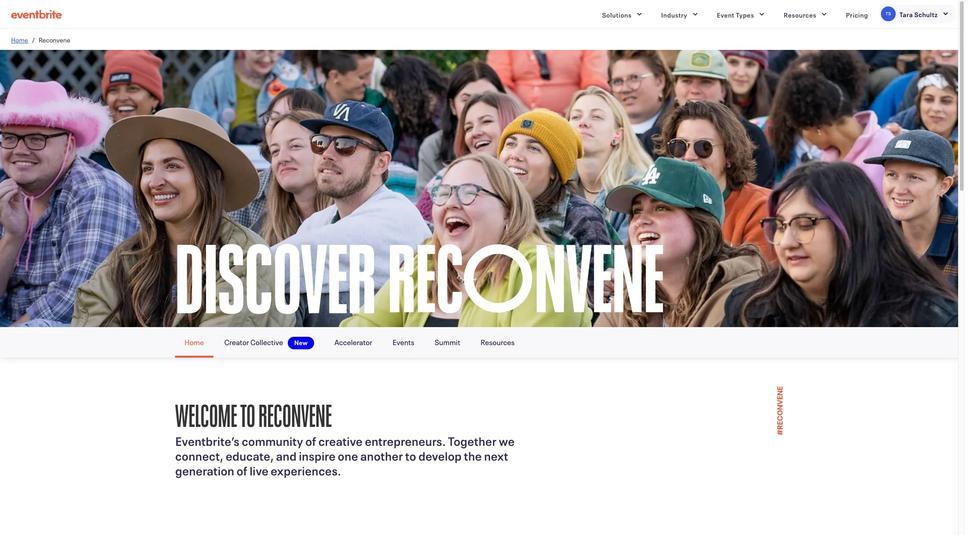 Task type: describe. For each thing, give the bounding box(es) containing it.
1 vertical spatial home link
[[175, 327, 213, 358]]

0 horizontal spatial to
[[240, 389, 255, 435]]

eventbrite's
[[175, 431, 240, 449]]

the
[[464, 446, 482, 464]]

we
[[499, 431, 515, 449]]

home / reconvene
[[11, 35, 70, 44]]

community
[[242, 431, 303, 449]]

1 horizontal spatial resources
[[784, 9, 817, 19]]

pricing
[[847, 9, 869, 19]]

pricing link
[[839, 5, 876, 23]]

tara
[[900, 9, 914, 18]]

events link
[[384, 327, 424, 356]]

eventbrite image
[[11, 10, 62, 19]]

events
[[393, 336, 415, 347]]

0 horizontal spatial of
[[237, 461, 248, 478]]

event types link
[[710, 5, 773, 23]]

entrepreneurs.
[[365, 431, 446, 449]]

tara schultz
[[900, 9, 938, 18]]

connect,
[[175, 446, 224, 464]]

one
[[338, 446, 358, 464]]

experiences.
[[271, 461, 341, 478]]

types
[[736, 9, 755, 19]]

0 horizontal spatial home link
[[11, 35, 28, 44]]

resources link inside navigation
[[472, 327, 524, 356]]

industry link
[[654, 5, 706, 23]]

event types
[[717, 9, 755, 19]]

1 vertical spatial to
[[405, 446, 416, 464]]

creative
[[319, 431, 363, 449]]

industry
[[662, 9, 688, 19]]

live
[[250, 461, 269, 478]]

summit
[[435, 336, 461, 347]]

inspire
[[299, 446, 336, 464]]

accelerator
[[335, 336, 373, 347]]

summit link
[[426, 327, 470, 356]]

collective
[[250, 336, 283, 347]]

welcome
[[175, 389, 237, 435]]



Task type: locate. For each thing, give the bounding box(es) containing it.
reconvene
[[39, 35, 70, 44], [259, 389, 332, 435]]

home left /
[[11, 35, 28, 44]]

navigation containing home
[[175, 327, 783, 358]]

navigation
[[175, 327, 783, 358]]

to
[[240, 389, 255, 435], [405, 446, 416, 464]]

0 horizontal spatial home
[[11, 35, 28, 44]]

1 horizontal spatial resources link
[[777, 5, 835, 23]]

home link left creator
[[175, 327, 213, 358]]

another
[[361, 446, 403, 464]]

1 horizontal spatial home link
[[175, 327, 213, 358]]

accelerator link
[[325, 327, 382, 356]]

0 vertical spatial resources
[[784, 9, 817, 19]]

and
[[276, 446, 297, 464]]

develop
[[419, 446, 462, 464]]

0 horizontal spatial resources link
[[472, 327, 524, 356]]

0 vertical spatial reconvene
[[39, 35, 70, 44]]

home link left /
[[11, 35, 28, 44]]

home link
[[11, 35, 28, 44], [175, 327, 213, 358]]

reconvene up and
[[259, 389, 332, 435]]

0 vertical spatial to
[[240, 389, 255, 435]]

0 vertical spatial home link
[[11, 35, 28, 44]]

solutions
[[603, 9, 632, 19]]

1 vertical spatial home
[[185, 336, 204, 347]]

to right welcome
[[240, 389, 255, 435]]

0 vertical spatial home
[[11, 35, 28, 44]]

1 horizontal spatial reconvene
[[259, 389, 332, 435]]

welcome to reconvene eventbrite's community of creative entrepreneurs. together we connect, educate, and inspire one another to develop the next generation of live experiences.
[[175, 389, 515, 478]]

creator collective
[[224, 336, 285, 347]]

home inside navigation
[[185, 336, 204, 347]]

reconvene for to
[[259, 389, 332, 435]]

of right and
[[306, 431, 316, 449]]

creator
[[224, 336, 249, 347]]

educate,
[[226, 446, 274, 464]]

1 vertical spatial of
[[237, 461, 248, 478]]

home for home
[[185, 336, 204, 347]]

new
[[294, 337, 308, 347]]

1 vertical spatial resources
[[481, 336, 515, 347]]

reconvene inside welcome to reconvene eventbrite's community of creative entrepreneurs. together we connect, educate, and inspire one another to develop the next generation of live experiences.
[[259, 389, 332, 435]]

/
[[32, 35, 35, 44]]

1 vertical spatial resources link
[[472, 327, 524, 356]]

of left live
[[237, 461, 248, 478]]

reconvene right /
[[39, 35, 70, 44]]

1 horizontal spatial to
[[405, 446, 416, 464]]

home
[[11, 35, 28, 44], [185, 336, 204, 347]]

next
[[484, 446, 509, 464]]

resources link
[[777, 5, 835, 23], [472, 327, 524, 356]]

0 vertical spatial resources link
[[777, 5, 835, 23]]

resources inside navigation
[[481, 336, 515, 347]]

of
[[306, 431, 316, 449], [237, 461, 248, 478]]

generation
[[175, 461, 234, 478]]

0 horizontal spatial resources
[[481, 336, 515, 347]]

tara schultz menu bar
[[880, 5, 957, 23]]

0 horizontal spatial reconvene
[[39, 35, 70, 44]]

home for home / reconvene
[[11, 35, 28, 44]]

1 vertical spatial reconvene
[[259, 389, 332, 435]]

event
[[717, 9, 735, 19]]

home left creator
[[185, 336, 204, 347]]

1 horizontal spatial of
[[306, 431, 316, 449]]

schultz
[[915, 9, 938, 18]]

reconvene for /
[[39, 35, 70, 44]]

resources
[[784, 9, 817, 19], [481, 336, 515, 347]]

together
[[448, 431, 497, 449]]

1 horizontal spatial home
[[185, 336, 204, 347]]

to right another
[[405, 446, 416, 464]]

0 vertical spatial of
[[306, 431, 316, 449]]

solutions link
[[595, 5, 650, 23]]



Task type: vqa. For each thing, say whether or not it's contained in the screenshot.
Accelerator
yes



